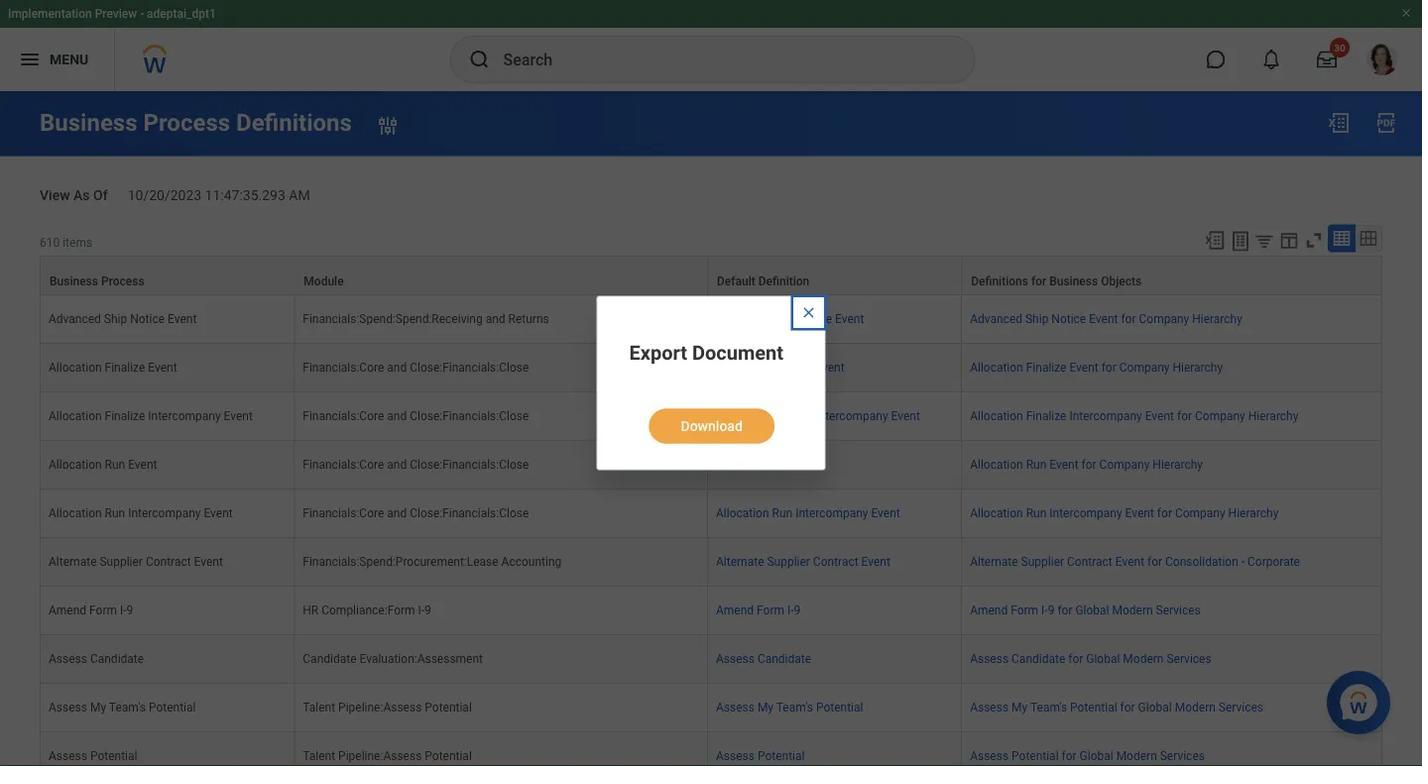 Task type: locate. For each thing, give the bounding box(es) containing it.
alternate supplier contract event link
[[716, 555, 891, 569]]

- left the corporate
[[1242, 555, 1245, 569]]

1 horizontal spatial form
[[757, 603, 785, 617]]

intercompany for the allocation finalize intercompany event for company hierarchy link
[[1070, 409, 1142, 423]]

1 supplier from the left
[[100, 555, 143, 569]]

1 horizontal spatial assess potential
[[716, 749, 805, 763]]

0 vertical spatial definitions
[[236, 109, 352, 137]]

1 horizontal spatial assess my team's potential
[[716, 701, 863, 714]]

assess for assess candidate link
[[716, 652, 755, 666]]

1 horizontal spatial supplier
[[767, 555, 810, 569]]

3 9 from the left
[[794, 603, 801, 617]]

2 team's from the left
[[776, 701, 813, 714]]

export to excel image left 'view printable version (pdf)' "image"
[[1327, 111, 1351, 135]]

assess my team's potential for global modern services link
[[970, 701, 1264, 714]]

0 horizontal spatial advanced
[[49, 312, 101, 326]]

export to excel image for 610 items
[[1327, 111, 1351, 135]]

notice for advanced ship notice event for company hierarchy link
[[1052, 312, 1086, 326]]

finalize for allocation finalize event link
[[772, 360, 813, 374]]

2 advanced ship notice event from the left
[[716, 312, 864, 326]]

implementation preview -   adeptai_dpt1 banner
[[0, 0, 1422, 91]]

advanced down business process
[[49, 312, 101, 326]]

amend for amend form i-9 "link"
[[716, 603, 754, 617]]

2 horizontal spatial notice
[[1052, 312, 1086, 326]]

objects
[[1101, 274, 1142, 288]]

and
[[486, 312, 505, 326], [387, 360, 407, 374], [387, 409, 407, 423], [387, 458, 407, 471], [387, 506, 407, 520]]

2 talent from the top
[[303, 749, 335, 763]]

1 advanced from the left
[[49, 312, 101, 326]]

default definition button
[[708, 256, 961, 294]]

amend
[[49, 603, 86, 617], [716, 603, 754, 617], [970, 603, 1008, 617]]

supplier for the alternate supplier contract event for consolidation - corporate link
[[1021, 555, 1064, 569]]

0 horizontal spatial amend form i-9
[[49, 603, 133, 617]]

3 my from the left
[[1012, 701, 1028, 714]]

0 horizontal spatial allocation run intercompany event
[[49, 506, 233, 520]]

0 horizontal spatial allocation run event
[[49, 458, 157, 471]]

7 row from the top
[[40, 538, 1383, 586]]

0 horizontal spatial amend
[[49, 603, 86, 617]]

1 allocation finalize intercompany event from the left
[[49, 409, 253, 423]]

1 advanced ship notice event from the left
[[49, 312, 197, 326]]

team's
[[109, 701, 146, 714], [776, 701, 813, 714], [1030, 701, 1067, 714]]

talent
[[303, 701, 335, 714], [303, 749, 335, 763]]

1 horizontal spatial export to excel image
[[1327, 111, 1351, 135]]

assess my team's potential for global modern services
[[970, 701, 1264, 714]]

0 horizontal spatial alternate
[[49, 555, 97, 569]]

team's for assess my team's potential for global modern services link
[[1030, 701, 1067, 714]]

0 vertical spatial export to excel image
[[1327, 111, 1351, 135]]

4 financials:core from the top
[[303, 506, 384, 520]]

notice down "default definition" "popup button"
[[798, 312, 832, 326]]

11:47:35.293
[[205, 187, 285, 203]]

1 close:financials:close from the top
[[410, 360, 529, 374]]

close:financials:close for allocation finalize intercompany event
[[410, 409, 529, 423]]

close:financials:close for allocation run event
[[410, 458, 529, 471]]

2 advanced from the left
[[716, 312, 769, 326]]

0 horizontal spatial assess my team's potential
[[49, 701, 196, 714]]

notice for "advanced ship notice event" link
[[798, 312, 832, 326]]

2 contract from the left
[[813, 555, 859, 569]]

close environment banner image
[[1400, 7, 1412, 19]]

1 horizontal spatial definitions
[[971, 274, 1028, 288]]

11 row from the top
[[40, 732, 1383, 767]]

module button
[[295, 256, 707, 294]]

finalize for allocation finalize event for company hierarchy link
[[1026, 360, 1067, 374]]

pipeline:assess
[[338, 701, 422, 714], [338, 749, 422, 763]]

download
[[681, 418, 743, 434]]

evaluation:assessment
[[360, 652, 483, 666]]

view
[[40, 187, 70, 203]]

advanced for "advanced ship notice event" link
[[716, 312, 769, 326]]

row containing advanced ship notice event
[[40, 295, 1383, 344]]

1 horizontal spatial allocation run intercompany event
[[716, 506, 900, 520]]

amend for amend form i-9 for global modern services link
[[970, 603, 1008, 617]]

hr
[[303, 603, 319, 617]]

610
[[40, 235, 60, 249]]

amend form i-9 for global modern services
[[970, 603, 1201, 617]]

1 horizontal spatial ship
[[771, 312, 795, 326]]

ship down business process
[[104, 312, 127, 326]]

4 candidate from the left
[[1012, 652, 1065, 666]]

0 horizontal spatial assess candidate
[[49, 652, 144, 666]]

3 alternate from the left
[[970, 555, 1018, 569]]

1 row from the top
[[40, 255, 1383, 295]]

0 vertical spatial talent
[[303, 701, 335, 714]]

2 assess my team's potential from the left
[[716, 701, 863, 714]]

global down assess candidate for global modern services
[[1138, 701, 1172, 714]]

talent pipeline:assess potential
[[303, 701, 472, 714], [303, 749, 472, 763]]

2 horizontal spatial ship
[[1026, 312, 1049, 326]]

1 my from the left
[[90, 701, 106, 714]]

business inside popup button
[[50, 274, 98, 288]]

and for allocation run intercompany event
[[387, 506, 407, 520]]

company for allocation run intercompany event for company hierarchy
[[1175, 506, 1226, 520]]

contract for the alternate supplier contract event for consolidation - corporate link
[[1067, 555, 1113, 569]]

advanced ship notice event
[[49, 312, 197, 326], [716, 312, 864, 326]]

assess
[[49, 652, 87, 666], [716, 652, 755, 666], [970, 652, 1009, 666], [49, 701, 87, 714], [716, 701, 755, 714], [970, 701, 1009, 714], [49, 749, 87, 763], [716, 749, 755, 763], [970, 749, 1009, 763]]

inbox large image
[[1317, 50, 1337, 69]]

run for allocation run event for company hierarchy link
[[1026, 458, 1047, 471]]

1 financials:core and close:financials:close from the top
[[303, 360, 529, 374]]

0 horizontal spatial advanced ship notice event
[[49, 312, 197, 326]]

row containing business process
[[40, 255, 1383, 295]]

allocation finalize intercompany event for company hierarchy
[[970, 409, 1299, 423]]

row
[[40, 255, 1383, 295], [40, 295, 1383, 344], [40, 344, 1383, 392], [40, 392, 1383, 441], [40, 441, 1383, 489], [40, 489, 1383, 538], [40, 538, 1383, 586], [40, 586, 1383, 635], [40, 635, 1383, 684], [40, 684, 1383, 732], [40, 732, 1383, 767]]

1 vertical spatial -
[[1242, 555, 1245, 569]]

export to excel image left export to worksheets image
[[1204, 229, 1226, 251]]

allocation run event for company hierarchy
[[970, 458, 1203, 471]]

3 ship from the left
[[1026, 312, 1049, 326]]

2 row from the top
[[40, 295, 1383, 344]]

1 notice from the left
[[130, 312, 165, 326]]

1 horizontal spatial advanced
[[716, 312, 769, 326]]

change selection image
[[376, 114, 400, 138]]

global
[[1076, 603, 1109, 617], [1086, 652, 1120, 666], [1138, 701, 1172, 714], [1080, 749, 1113, 763]]

2 pipeline:assess from the top
[[338, 749, 422, 763]]

definitions inside definitions for business objects popup button
[[971, 274, 1028, 288]]

6 row from the top
[[40, 489, 1383, 538]]

4 financials:core and close:financials:close from the top
[[303, 506, 529, 520]]

event
[[168, 312, 197, 326], [835, 312, 864, 326], [1089, 312, 1118, 326], [148, 360, 177, 374], [816, 360, 845, 374], [1070, 360, 1099, 374], [224, 409, 253, 423], [891, 409, 920, 423], [1145, 409, 1174, 423], [128, 458, 157, 471], [796, 458, 825, 471], [1050, 458, 1079, 471], [204, 506, 233, 520], [871, 506, 900, 520], [1125, 506, 1154, 520], [194, 555, 223, 569], [861, 555, 891, 569], [1116, 555, 1145, 569]]

amend form i-9
[[49, 603, 133, 617], [716, 603, 801, 617]]

definitions for business objects button
[[962, 256, 1382, 294]]

2 horizontal spatial form
[[1011, 603, 1039, 617]]

2 i- from the left
[[418, 603, 425, 617]]

10 row from the top
[[40, 684, 1383, 732]]

run for allocation run event link
[[772, 458, 793, 471]]

alternate
[[49, 555, 97, 569], [716, 555, 764, 569], [970, 555, 1018, 569]]

contract
[[146, 555, 191, 569], [813, 555, 859, 569], [1067, 555, 1113, 569]]

financials:core and close:financials:close
[[303, 360, 529, 374], [303, 409, 529, 423], [303, 458, 529, 471], [303, 506, 529, 520]]

my
[[90, 701, 106, 714], [758, 701, 774, 714], [1012, 701, 1028, 714]]

ship
[[104, 312, 127, 326], [771, 312, 795, 326], [1026, 312, 1049, 326]]

1 allocation run event from the left
[[49, 458, 157, 471]]

0 horizontal spatial supplier
[[100, 555, 143, 569]]

0 vertical spatial pipeline:assess
[[338, 701, 422, 714]]

supplier
[[100, 555, 143, 569], [767, 555, 810, 569], [1021, 555, 1064, 569]]

8 row from the top
[[40, 586, 1383, 635]]

3 financials:core from the top
[[303, 458, 384, 471]]

company for advanced ship notice event for company hierarchy
[[1139, 312, 1189, 326]]

run for "allocation run intercompany event" link
[[772, 506, 793, 520]]

2 horizontal spatial my
[[1012, 701, 1028, 714]]

3 financials:core and close:financials:close from the top
[[303, 458, 529, 471]]

5 row from the top
[[40, 441, 1383, 489]]

- inside business process definitions main content
[[1242, 555, 1245, 569]]

1 allocation run intercompany event from the left
[[49, 506, 233, 520]]

1 vertical spatial talent pipeline:assess potential
[[303, 749, 472, 763]]

business
[[40, 109, 137, 137], [50, 274, 98, 288], [1050, 274, 1098, 288]]

business process
[[50, 274, 144, 288]]

assess for assess potential for global modern services link
[[970, 749, 1009, 763]]

-
[[140, 7, 144, 21], [1242, 555, 1245, 569]]

allocation finalize event link
[[716, 360, 845, 374]]

assess candidate
[[49, 652, 144, 666], [716, 652, 811, 666]]

1 vertical spatial pipeline:assess
[[338, 749, 422, 763]]

advanced ship notice event down definition
[[716, 312, 864, 326]]

2 horizontal spatial alternate
[[970, 555, 1018, 569]]

intercompany
[[148, 409, 221, 423], [816, 409, 888, 423], [1070, 409, 1142, 423], [128, 506, 201, 520], [796, 506, 868, 520], [1050, 506, 1122, 520]]

2 horizontal spatial amend
[[970, 603, 1008, 617]]

row containing allocation finalize event
[[40, 344, 1383, 392]]

1 horizontal spatial advanced ship notice event
[[716, 312, 864, 326]]

- right preview
[[140, 7, 144, 21]]

3 notice from the left
[[1052, 312, 1086, 326]]

allocation finalize intercompany event
[[49, 409, 253, 423], [716, 409, 920, 423]]

global up assess my team's potential for global modern services
[[1086, 652, 1120, 666]]

1 horizontal spatial my
[[758, 701, 774, 714]]

and for allocation finalize event
[[387, 360, 407, 374]]

definitions for business objects
[[971, 274, 1142, 288]]

allocation finalize event down "advanced ship notice event" link
[[716, 360, 845, 374]]

allocation run intercompany event for company hierarchy
[[970, 506, 1279, 520]]

3 row from the top
[[40, 344, 1383, 392]]

0 horizontal spatial -
[[140, 7, 144, 21]]

3 close:financials:close from the top
[[410, 458, 529, 471]]

advanced ship notice event for company hierarchy link
[[970, 312, 1243, 326]]

business up as
[[40, 109, 137, 137]]

1 horizontal spatial contract
[[813, 555, 859, 569]]

global up assess candidate for global modern services "link"
[[1076, 603, 1109, 617]]

form for amend form i-9 "link"
[[757, 603, 785, 617]]

my for assess my team's potential link
[[758, 701, 774, 714]]

2 supplier from the left
[[767, 555, 810, 569]]

2 my from the left
[[758, 701, 774, 714]]

advanced ship notice event for company hierarchy
[[970, 312, 1243, 326]]

ship for "advanced ship notice event" link
[[771, 312, 795, 326]]

1 horizontal spatial amend form i-9
[[716, 603, 801, 617]]

0 vertical spatial process
[[143, 109, 230, 137]]

2 horizontal spatial contract
[[1067, 555, 1113, 569]]

ship left close image
[[771, 312, 795, 326]]

allocation finalize event down business process
[[49, 360, 177, 374]]

advanced ship notice event down business process
[[49, 312, 197, 326]]

2 form from the left
[[757, 603, 785, 617]]

amend form i-9 link
[[716, 603, 801, 617]]

3 contract from the left
[[1067, 555, 1113, 569]]

1 talent pipeline:assess potential from the top
[[303, 701, 472, 714]]

view printable version (pdf) image
[[1375, 111, 1398, 135]]

2 horizontal spatial supplier
[[1021, 555, 1064, 569]]

3 supplier from the left
[[1021, 555, 1064, 569]]

finalize for allocation finalize intercompany event link
[[772, 409, 813, 423]]

2 notice from the left
[[798, 312, 832, 326]]

1 horizontal spatial assess candidate
[[716, 652, 811, 666]]

1 horizontal spatial alternate supplier contract event
[[716, 555, 891, 569]]

financials:spend:spend:receiving
[[303, 312, 483, 326]]

1 horizontal spatial allocation finalize intercompany event
[[716, 409, 920, 423]]

default definition
[[717, 274, 810, 288]]

export to excel image
[[1327, 111, 1351, 135], [1204, 229, 1226, 251]]

expand table image
[[1359, 228, 1379, 248]]

close:financials:close for allocation run intercompany event
[[410, 506, 529, 520]]

0 horizontal spatial my
[[90, 701, 106, 714]]

2 ship from the left
[[771, 312, 795, 326]]

notice down definitions for business objects
[[1052, 312, 1086, 326]]

4 close:financials:close from the top
[[410, 506, 529, 520]]

2 financials:core and close:financials:close from the top
[[303, 409, 529, 423]]

financials:core and close:financials:close for allocation run intercompany event
[[303, 506, 529, 520]]

alternate for 'alternate supplier contract event' link
[[716, 555, 764, 569]]

3 form from the left
[[1011, 603, 1039, 617]]

9 row from the top
[[40, 635, 1383, 684]]

1 horizontal spatial -
[[1242, 555, 1245, 569]]

1 talent from the top
[[303, 701, 335, 714]]

document
[[692, 342, 784, 365]]

potential
[[149, 701, 196, 714], [425, 701, 472, 714], [816, 701, 863, 714], [1070, 701, 1117, 714], [90, 749, 137, 763], [425, 749, 472, 763], [758, 749, 805, 763], [1012, 749, 1059, 763]]

1 vertical spatial definitions
[[971, 274, 1028, 288]]

global down assess my team's potential for global modern services
[[1080, 749, 1113, 763]]

business process definitions main content
[[0, 91, 1422, 767]]

1 horizontal spatial allocation run event
[[716, 458, 825, 471]]

1 vertical spatial talent
[[303, 749, 335, 763]]

am
[[289, 187, 310, 203]]

close image
[[801, 305, 817, 321]]

view as of element
[[128, 175, 310, 205]]

1 horizontal spatial team's
[[776, 701, 813, 714]]

0 horizontal spatial team's
[[109, 701, 146, 714]]

advanced
[[49, 312, 101, 326], [716, 312, 769, 326], [970, 312, 1023, 326]]

candidate
[[90, 652, 144, 666], [303, 652, 357, 666], [758, 652, 811, 666], [1012, 652, 1065, 666]]

2 financials:core from the top
[[303, 409, 384, 423]]

company
[[1139, 312, 1189, 326], [1119, 360, 1170, 374], [1195, 409, 1245, 423], [1100, 458, 1150, 471], [1175, 506, 1226, 520]]

4 row from the top
[[40, 392, 1383, 441]]

advanced up the document
[[716, 312, 769, 326]]

financials:core for allocation run event
[[303, 458, 384, 471]]

3 advanced from the left
[[970, 312, 1023, 326]]

ship down definitions for business objects
[[1026, 312, 1049, 326]]

1 financials:core from the top
[[303, 360, 384, 374]]

0 horizontal spatial notice
[[130, 312, 165, 326]]

ship for advanced ship notice event for company hierarchy link
[[1026, 312, 1049, 326]]

0 horizontal spatial export to excel image
[[1204, 229, 1226, 251]]

1 i- from the left
[[120, 603, 126, 617]]

allocation
[[49, 360, 102, 374], [716, 360, 769, 374], [970, 360, 1023, 374], [49, 409, 102, 423], [716, 409, 769, 423], [970, 409, 1023, 423], [49, 458, 102, 471], [716, 458, 769, 471], [970, 458, 1023, 471], [49, 506, 102, 520], [716, 506, 769, 520], [970, 506, 1023, 520]]

for
[[1031, 274, 1047, 288], [1121, 312, 1136, 326], [1102, 360, 1117, 374], [1177, 409, 1192, 423], [1082, 458, 1097, 471], [1157, 506, 1172, 520], [1148, 555, 1162, 569], [1058, 603, 1073, 617], [1068, 652, 1083, 666], [1120, 701, 1135, 714], [1062, 749, 1077, 763]]

1 horizontal spatial allocation finalize event
[[716, 360, 845, 374]]

1 horizontal spatial amend
[[716, 603, 754, 617]]

2 alternate supplier contract event from the left
[[716, 555, 891, 569]]

download button
[[649, 409, 774, 444]]

0 horizontal spatial assess potential
[[49, 749, 137, 763]]

0 vertical spatial talent pipeline:assess potential
[[303, 701, 472, 714]]

corporate
[[1248, 555, 1300, 569]]

close:financials:close
[[410, 360, 529, 374], [410, 409, 529, 423], [410, 458, 529, 471], [410, 506, 529, 520]]

alternate supplier contract event for consolidation - corporate link
[[970, 555, 1300, 569]]

table image
[[1332, 228, 1352, 248]]

i-
[[120, 603, 126, 617], [418, 603, 425, 617], [787, 603, 794, 617], [1042, 603, 1048, 617]]

my for assess my team's potential for global modern services link
[[1012, 701, 1028, 714]]

process for business process definitions
[[143, 109, 230, 137]]

4 9 from the left
[[1048, 603, 1055, 617]]

allocation run event
[[49, 458, 157, 471], [716, 458, 825, 471]]

definitions
[[236, 109, 352, 137], [971, 274, 1028, 288]]

services
[[1156, 603, 1201, 617], [1167, 652, 1212, 666], [1219, 701, 1264, 714], [1160, 749, 1205, 763]]

2 horizontal spatial team's
[[1030, 701, 1067, 714]]

0 horizontal spatial allocation finalize intercompany event
[[49, 409, 253, 423]]

2 close:financials:close from the top
[[410, 409, 529, 423]]

1 vertical spatial export to excel image
[[1204, 229, 1226, 251]]

assess my team's potential
[[49, 701, 196, 714], [716, 701, 863, 714]]

2 candidate from the left
[[303, 652, 357, 666]]

financials:core for allocation finalize intercompany event
[[303, 409, 384, 423]]

business left objects
[[1050, 274, 1098, 288]]

2 horizontal spatial advanced
[[970, 312, 1023, 326]]

610 items
[[40, 235, 92, 249]]

0 horizontal spatial contract
[[146, 555, 191, 569]]

1 pipeline:assess from the top
[[338, 701, 422, 714]]

1 amend form i-9 from the left
[[49, 603, 133, 617]]

0 horizontal spatial ship
[[104, 312, 127, 326]]

3 amend from the left
[[970, 603, 1008, 617]]

1 horizontal spatial alternate
[[716, 555, 764, 569]]

0 horizontal spatial form
[[89, 603, 117, 617]]

advanced down definitions for business objects
[[970, 312, 1023, 326]]

1 vertical spatial process
[[101, 274, 144, 288]]

modern
[[1112, 603, 1153, 617], [1123, 652, 1164, 666], [1175, 701, 1216, 714], [1116, 749, 1157, 763]]

process inside popup button
[[101, 274, 144, 288]]

row containing allocation run event
[[40, 441, 1383, 489]]

business process definitions
[[40, 109, 352, 137]]

0 horizontal spatial allocation finalize event
[[49, 360, 177, 374]]

0 vertical spatial -
[[140, 7, 144, 21]]

business inside popup button
[[1050, 274, 1098, 288]]

notice down business process popup button
[[130, 312, 165, 326]]

0 horizontal spatial alternate supplier contract event
[[49, 555, 223, 569]]

3 i- from the left
[[787, 603, 794, 617]]

business for business process definitions
[[40, 109, 137, 137]]

export document dialog
[[597, 296, 826, 471]]

2 allocation run event from the left
[[716, 458, 825, 471]]

1 assess potential from the left
[[49, 749, 137, 763]]

assess potential
[[49, 749, 137, 763], [716, 749, 805, 763]]

toolbar
[[1195, 224, 1383, 255]]

1 horizontal spatial notice
[[798, 312, 832, 326]]

as
[[73, 187, 90, 203]]

10/20/2023
[[128, 187, 201, 203]]

3 team's from the left
[[1030, 701, 1067, 714]]

2 alternate from the left
[[716, 555, 764, 569]]

hierarchy
[[1192, 312, 1243, 326], [1173, 360, 1223, 374], [1248, 409, 1299, 423], [1153, 458, 1203, 471], [1228, 506, 1279, 520]]

9
[[126, 603, 133, 617], [425, 603, 431, 617], [794, 603, 801, 617], [1048, 603, 1055, 617]]

export to excel image for advanced ship notice event
[[1204, 229, 1226, 251]]

business down items
[[50, 274, 98, 288]]

form
[[89, 603, 117, 617], [757, 603, 785, 617], [1011, 603, 1039, 617]]

notice
[[130, 312, 165, 326], [798, 312, 832, 326], [1052, 312, 1086, 326]]

10/20/2023 11:47:35.293 am
[[128, 187, 310, 203]]

2 talent pipeline:assess potential from the top
[[303, 749, 472, 763]]

2 amend from the left
[[716, 603, 754, 617]]



Task type: describe. For each thing, give the bounding box(es) containing it.
form for amend form i-9 for global modern services link
[[1011, 603, 1039, 617]]

accounting
[[501, 555, 562, 569]]

assess for assess potential link
[[716, 749, 755, 763]]

assess for assess candidate for global modern services "link"
[[970, 652, 1009, 666]]

financials:core for allocation run intercompany event
[[303, 506, 384, 520]]

intercompany for "allocation run intercompany event" link
[[796, 506, 868, 520]]

allocation finalize event for company hierarchy link
[[970, 360, 1223, 374]]

finalize for the allocation finalize intercompany event for company hierarchy link
[[1026, 409, 1067, 423]]

implementation
[[8, 7, 92, 21]]

allocation finalize intercompany event for company hierarchy link
[[970, 409, 1299, 423]]

row containing assess my team's potential
[[40, 684, 1383, 732]]

for inside popup button
[[1031, 274, 1047, 288]]

export
[[629, 342, 687, 365]]

notifications large image
[[1262, 50, 1281, 69]]

assess candidate for global modern services
[[970, 652, 1212, 666]]

hierarchy for allocation run intercompany event for company hierarchy
[[1228, 506, 1279, 520]]

2 allocation run intercompany event from the left
[[716, 506, 900, 520]]

allocation run event link
[[716, 458, 825, 471]]

team's for assess my team's potential link
[[776, 701, 813, 714]]

items
[[63, 235, 92, 249]]

assess my team's potential link
[[716, 701, 863, 714]]

and for allocation run event
[[387, 458, 407, 471]]

default
[[717, 274, 755, 288]]

financials:core and close:financials:close for allocation finalize event
[[303, 360, 529, 374]]

intercompany for allocation finalize intercompany event link
[[816, 409, 888, 423]]

assess potential for global modern services
[[970, 749, 1205, 763]]

advanced for advanced ship notice event for company hierarchy link
[[970, 312, 1023, 326]]

hierarchy for allocation finalize intercompany event for company hierarchy
[[1248, 409, 1299, 423]]

1 allocation finalize event from the left
[[49, 360, 177, 374]]

view as of
[[40, 187, 108, 203]]

advanced ship notice event link
[[716, 312, 864, 326]]

talent pipeline:assess potential for assess my team's potential
[[303, 701, 472, 714]]

module
[[304, 274, 344, 288]]

row containing amend form i-9
[[40, 586, 1383, 635]]

1 assess candidate from the left
[[49, 652, 144, 666]]

assess for assess my team's potential for global modern services link
[[970, 701, 1009, 714]]

and for advanced ship notice event
[[486, 312, 505, 326]]

2 allocation finalize event from the left
[[716, 360, 845, 374]]

financials:core and close:financials:close for allocation run event
[[303, 458, 529, 471]]

1 candidate from the left
[[90, 652, 144, 666]]

financials:core for allocation finalize event
[[303, 360, 384, 374]]

assess for assess my team's potential link
[[716, 701, 755, 714]]

financials:core and close:financials:close for allocation finalize intercompany event
[[303, 409, 529, 423]]

download region
[[629, 393, 794, 446]]

fullscreen image
[[1303, 229, 1325, 251]]

amend form i-9 for global modern services link
[[970, 603, 1201, 617]]

talent for assess potential
[[303, 749, 335, 763]]

allocation run intercompany event for company hierarchy link
[[970, 506, 1279, 520]]

allocation run intercompany event link
[[716, 506, 900, 520]]

row containing allocation finalize intercompany event
[[40, 392, 1383, 441]]

intercompany for allocation run intercompany event for company hierarchy link
[[1050, 506, 1122, 520]]

pipeline:assess for assess potential
[[338, 749, 422, 763]]

assess potential for global modern services link
[[970, 749, 1205, 763]]

toolbar inside business process definitions main content
[[1195, 224, 1383, 255]]

1 9 from the left
[[126, 603, 133, 617]]

1 assess my team's potential from the left
[[49, 701, 196, 714]]

1 team's from the left
[[109, 701, 146, 714]]

1 alternate supplier contract event from the left
[[49, 555, 223, 569]]

financials:spend:procurement:lease
[[303, 555, 499, 569]]

row containing allocation run intercompany event
[[40, 489, 1383, 538]]

alternate for the alternate supplier contract event for consolidation - corporate link
[[970, 555, 1018, 569]]

export to worksheets image
[[1229, 229, 1253, 253]]

assess candidate link
[[716, 652, 811, 666]]

1 contract from the left
[[146, 555, 191, 569]]

preview
[[95, 7, 137, 21]]

1 ship from the left
[[104, 312, 127, 326]]

select to filter grid data image
[[1254, 230, 1275, 251]]

close:financials:close for allocation finalize event
[[410, 360, 529, 374]]

export document
[[629, 342, 784, 365]]

2 amend form i-9 from the left
[[716, 603, 801, 617]]

row containing assess potential
[[40, 732, 1383, 767]]

assess candidate for global modern services link
[[970, 652, 1212, 666]]

2 assess candidate from the left
[[716, 652, 811, 666]]

candidate evaluation:assessment
[[303, 652, 483, 666]]

allocation finalize intercompany event link
[[716, 409, 920, 423]]

2 assess potential from the left
[[716, 749, 805, 763]]

profile logan mcneil element
[[1355, 38, 1410, 81]]

1 alternate from the left
[[49, 555, 97, 569]]

- inside 'banner'
[[140, 7, 144, 21]]

financials:spend:procurement:lease accounting
[[303, 555, 562, 569]]

definition
[[758, 274, 810, 288]]

business process button
[[41, 256, 294, 294]]

returns
[[508, 312, 549, 326]]

0 horizontal spatial definitions
[[236, 109, 352, 137]]

hr compliance:form i-9
[[303, 603, 431, 617]]

supplier for 'alternate supplier contract event' link
[[767, 555, 810, 569]]

3 candidate from the left
[[758, 652, 811, 666]]

contract for 'alternate supplier contract event' link
[[813, 555, 859, 569]]

1 form from the left
[[89, 603, 117, 617]]

2 allocation finalize intercompany event from the left
[[716, 409, 920, 423]]

allocation run event for company hierarchy link
[[970, 458, 1203, 471]]

talent for assess my team's potential
[[303, 701, 335, 714]]

assess potential link
[[716, 749, 805, 763]]

talent pipeline:assess potential for assess potential
[[303, 749, 472, 763]]

4 i- from the left
[[1042, 603, 1048, 617]]

implementation preview -   adeptai_dpt1
[[8, 7, 216, 21]]

process for business process
[[101, 274, 144, 288]]

company for allocation finalize intercompany event for company hierarchy
[[1195, 409, 1245, 423]]

consolidation
[[1165, 555, 1239, 569]]

2 9 from the left
[[425, 603, 431, 617]]

row containing alternate supplier contract event
[[40, 538, 1383, 586]]

run for allocation run intercompany event for company hierarchy link
[[1026, 506, 1047, 520]]

adeptai_dpt1
[[147, 7, 216, 21]]

allocation finalize event for company hierarchy
[[970, 360, 1223, 374]]

pipeline:assess for assess my team's potential
[[338, 701, 422, 714]]

business for business process
[[50, 274, 98, 288]]

of
[[93, 187, 108, 203]]

hierarchy for advanced ship notice event for company hierarchy
[[1192, 312, 1243, 326]]

1 amend from the left
[[49, 603, 86, 617]]

alternate supplier contract event for consolidation - corporate
[[970, 555, 1300, 569]]

row containing assess candidate
[[40, 635, 1383, 684]]

click to view/edit grid preferences image
[[1278, 229, 1300, 251]]

financials:spend:spend:receiving and returns
[[303, 312, 549, 326]]

and for allocation finalize intercompany event
[[387, 409, 407, 423]]

compliance:form
[[322, 603, 415, 617]]

search image
[[468, 48, 491, 71]]



Task type: vqa. For each thing, say whether or not it's contained in the screenshot.


